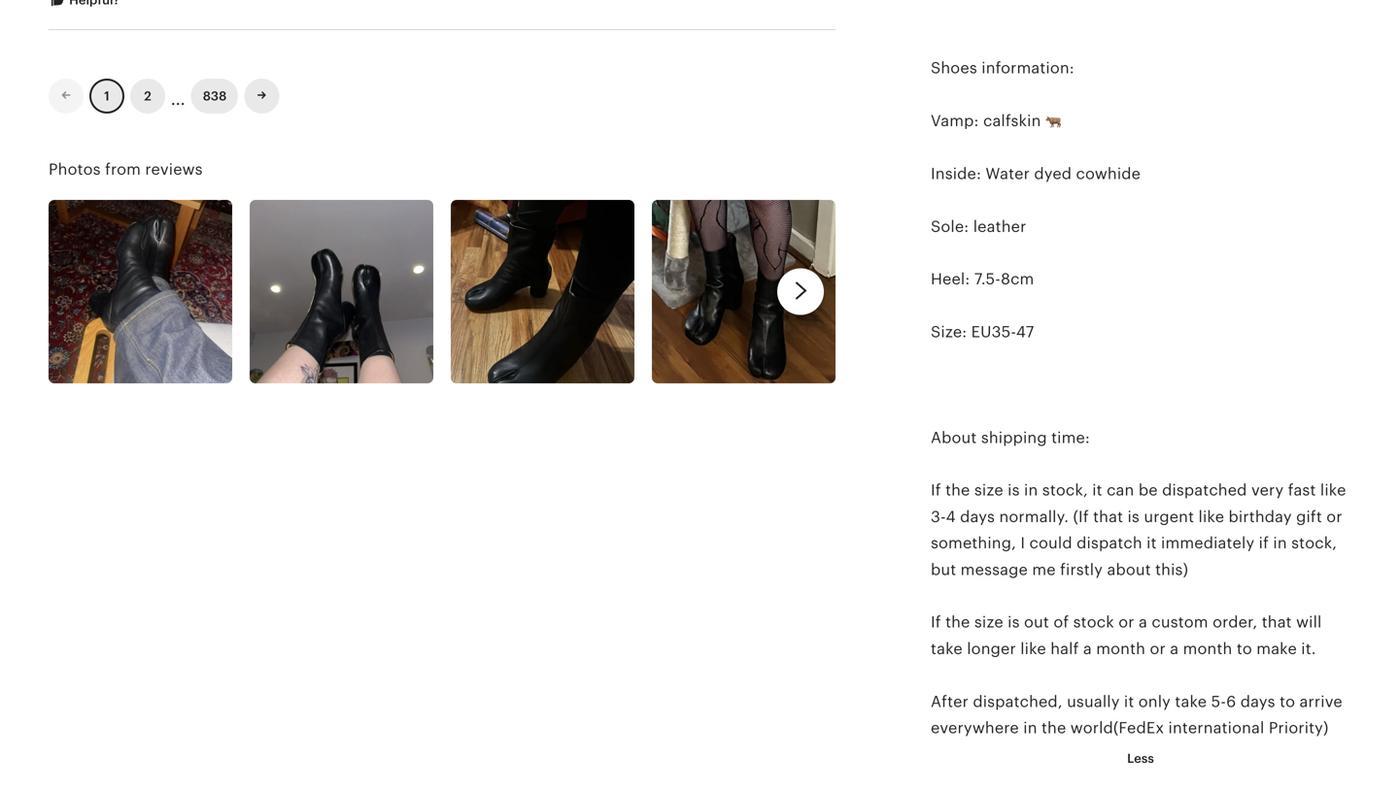 Task type: locate. For each thing, give the bounding box(es) containing it.
1 vertical spatial that
[[1262, 614, 1292, 632]]

size up normally.
[[974, 482, 1003, 500]]

is up normally.
[[1008, 482, 1020, 500]]

stock, up (if
[[1042, 482, 1088, 500]]

longer
[[967, 641, 1016, 658]]

is
[[1008, 482, 1020, 500], [1128, 509, 1140, 526], [1008, 614, 1020, 632]]

0 vertical spatial like
[[1320, 482, 1346, 500]]

1 horizontal spatial month
[[1183, 641, 1232, 658]]

1 horizontal spatial a
[[1139, 614, 1147, 632]]

like right fast
[[1320, 482, 1346, 500]]

7.5-
[[974, 271, 1001, 288]]

vamp: calfskin 🐂
[[931, 112, 1061, 130]]

it.
[[1301, 641, 1316, 658]]

or inside if the size is in stock, it can be dispatched very fast like 3-4 days normally. (if that is urgent like birthday gift or something, i could dispatch it immediately if in stock, but message me firstly about this)
[[1327, 509, 1342, 526]]

it
[[1092, 482, 1102, 500], [1147, 535, 1157, 552], [1124, 694, 1134, 711]]

in down dispatched,
[[1023, 720, 1037, 737]]

or
[[1327, 509, 1342, 526], [1118, 614, 1134, 632], [1150, 641, 1166, 658]]

1 vertical spatial days
[[1240, 694, 1275, 711]]

the
[[945, 482, 970, 500], [945, 614, 970, 632], [1042, 720, 1066, 737]]

or right stock
[[1118, 614, 1134, 632]]

if up 3-
[[931, 482, 941, 500]]

it down the urgent
[[1147, 535, 1157, 552]]

size inside if the size is out of stock or a custom order, that will take longer like half a month or a month to make it.
[[974, 614, 1003, 632]]

0 vertical spatial stock,
[[1042, 482, 1088, 500]]

1 horizontal spatial to
[[1280, 694, 1295, 711]]

0 vertical spatial that
[[1093, 509, 1123, 526]]

a
[[1139, 614, 1147, 632], [1083, 641, 1092, 658], [1170, 641, 1179, 658]]

if for if the size is out of stock or a custom order, that will take longer like half a month or a month to make it.
[[931, 614, 941, 632]]

message
[[961, 561, 1028, 579]]

1 size from the top
[[974, 482, 1003, 500]]

shipping
[[981, 429, 1047, 447]]

2 month from the left
[[1183, 641, 1232, 658]]

about
[[931, 429, 977, 447]]

to inside if the size is out of stock or a custom order, that will take longer like half a month or a month to make it.
[[1237, 641, 1252, 658]]

stock
[[1073, 614, 1114, 632]]

to up priority) at the right bottom of the page
[[1280, 694, 1295, 711]]

dyed
[[1034, 165, 1072, 183]]

days
[[960, 509, 995, 526], [1240, 694, 1275, 711]]

0 vertical spatial is
[[1008, 482, 1020, 500]]

that up 'dispatch'
[[1093, 509, 1123, 526]]

1 vertical spatial like
[[1198, 509, 1224, 526]]

1 vertical spatial is
[[1128, 509, 1140, 526]]

1 horizontal spatial take
[[1175, 694, 1207, 711]]

0 vertical spatial to
[[1237, 641, 1252, 658]]

information:
[[982, 59, 1074, 77]]

take left 5-
[[1175, 694, 1207, 711]]

dispatched
[[1162, 482, 1247, 500]]

2 vertical spatial is
[[1008, 614, 1020, 632]]

to
[[1237, 641, 1252, 658], [1280, 694, 1295, 711]]

0 vertical spatial the
[[945, 482, 970, 500]]

fast
[[1288, 482, 1316, 500]]

0 horizontal spatial like
[[1020, 641, 1046, 658]]

reviews
[[145, 161, 203, 178]]

0 vertical spatial take
[[931, 641, 963, 658]]

1
[[104, 89, 110, 103]]

2 horizontal spatial or
[[1327, 509, 1342, 526]]

size inside if the size is in stock, it can be dispatched very fast like 3-4 days normally. (if that is urgent like birthday gift or something, i could dispatch it immediately if in stock, but message me firstly about this)
[[974, 482, 1003, 500]]

in right 'if'
[[1273, 535, 1287, 552]]

but
[[931, 561, 956, 579]]

very
[[1251, 482, 1284, 500]]

size up longer
[[974, 614, 1003, 632]]

order,
[[1213, 614, 1258, 632]]

0 vertical spatial size
[[974, 482, 1003, 500]]

month
[[1096, 641, 1146, 658], [1183, 641, 1232, 658]]

1 month from the left
[[1096, 641, 1146, 658]]

urgent
[[1144, 509, 1194, 526]]

is left the out
[[1008, 614, 1020, 632]]

like
[[1320, 482, 1346, 500], [1198, 509, 1224, 526], [1020, 641, 1046, 658]]

2 horizontal spatial it
[[1147, 535, 1157, 552]]

about shipping time:
[[931, 429, 1090, 447]]

it left "can"
[[1092, 482, 1102, 500]]

sole: leather
[[931, 218, 1026, 235]]

a right half
[[1083, 641, 1092, 658]]

the for 4
[[945, 482, 970, 500]]

a down custom
[[1170, 641, 1179, 658]]

2 vertical spatial it
[[1124, 694, 1134, 711]]

that up the make on the right bottom of the page
[[1262, 614, 1292, 632]]

47
[[1016, 324, 1034, 341]]

world(fedex
[[1071, 720, 1164, 737]]

0 horizontal spatial days
[[960, 509, 995, 526]]

in
[[1024, 482, 1038, 500], [1273, 535, 1287, 552], [1023, 720, 1037, 737]]

0 horizontal spatial month
[[1096, 641, 1146, 658]]

month down stock
[[1096, 641, 1146, 658]]

1 horizontal spatial that
[[1262, 614, 1292, 632]]

1 vertical spatial take
[[1175, 694, 1207, 711]]

days right 4
[[960, 509, 995, 526]]

1 vertical spatial if
[[931, 614, 941, 632]]

0 horizontal spatial take
[[931, 641, 963, 658]]

size:
[[931, 324, 967, 341]]

days right 6
[[1240, 694, 1275, 711]]

1 if from the top
[[931, 482, 941, 500]]

the up longer
[[945, 614, 970, 632]]

after
[[931, 694, 969, 711]]

to down order,
[[1237, 641, 1252, 658]]

take left longer
[[931, 641, 963, 658]]

time:
[[1051, 429, 1090, 447]]

1 vertical spatial it
[[1147, 535, 1157, 552]]

2 vertical spatial the
[[1042, 720, 1066, 737]]

1 horizontal spatial or
[[1150, 641, 1166, 658]]

if the size is in stock, it can be dispatched very fast like 3-4 days normally. (if that is urgent like birthday gift or something, i could dispatch it immediately if in stock, but message me firstly about this)
[[931, 482, 1346, 579]]

take
[[931, 641, 963, 658], [1175, 694, 1207, 711]]

1 vertical spatial the
[[945, 614, 970, 632]]

everywhere
[[931, 720, 1019, 737]]

that
[[1093, 509, 1123, 526], [1262, 614, 1292, 632]]

heel: 7.5-8cm
[[931, 271, 1034, 288]]

1 vertical spatial size
[[974, 614, 1003, 632]]

the inside if the size is in stock, it can be dispatched very fast like 3-4 days normally. (if that is urgent like birthday gift or something, i could dispatch it immediately if in stock, but message me firstly about this)
[[945, 482, 970, 500]]

1 horizontal spatial like
[[1198, 509, 1224, 526]]

if inside if the size is out of stock or a custom order, that will take longer like half a month or a month to make it.
[[931, 614, 941, 632]]

the inside if the size is out of stock or a custom order, that will take longer like half a month or a month to make it.
[[945, 614, 970, 632]]

2 vertical spatial in
[[1023, 720, 1037, 737]]

could
[[1029, 535, 1072, 552]]

0 horizontal spatial that
[[1093, 509, 1123, 526]]

2 vertical spatial like
[[1020, 641, 1046, 658]]

0 horizontal spatial to
[[1237, 641, 1252, 658]]

make
[[1257, 641, 1297, 658]]

1 horizontal spatial days
[[1240, 694, 1275, 711]]

that inside if the size is in stock, it can be dispatched very fast like 3-4 days normally. (if that is urgent like birthday gift or something, i could dispatch it immediately if in stock, but message me firstly about this)
[[1093, 509, 1123, 526]]

0 vertical spatial days
[[960, 509, 995, 526]]

if down the but
[[931, 614, 941, 632]]

🐂
[[1045, 112, 1061, 130]]

1 horizontal spatial it
[[1124, 694, 1134, 711]]

2 size from the top
[[974, 614, 1003, 632]]

is inside if the size is out of stock or a custom order, that will take longer like half a month or a month to make it.
[[1008, 614, 1020, 632]]

immediately
[[1161, 535, 1255, 552]]

0 horizontal spatial it
[[1092, 482, 1102, 500]]

if the size is out of stock or a custom order, that will take longer like half a month or a month to make it.
[[931, 614, 1322, 658]]

0 vertical spatial or
[[1327, 509, 1342, 526]]

me
[[1032, 561, 1056, 579]]

the up 4
[[945, 482, 970, 500]]

1 vertical spatial in
[[1273, 535, 1287, 552]]

6
[[1226, 694, 1236, 711]]

if inside if the size is in stock, it can be dispatched very fast like 3-4 days normally. (if that is urgent like birthday gift or something, i could dispatch it immediately if in stock, but message me firstly about this)
[[931, 482, 941, 500]]

is down "can"
[[1128, 509, 1140, 526]]

size
[[974, 482, 1003, 500], [974, 614, 1003, 632]]

is for of
[[1008, 614, 1020, 632]]

dispatched,
[[973, 694, 1063, 711]]

cowhide
[[1076, 165, 1141, 183]]

it left only
[[1124, 694, 1134, 711]]

international
[[1168, 720, 1265, 737]]

1 vertical spatial or
[[1118, 614, 1134, 632]]

1 vertical spatial to
[[1280, 694, 1295, 711]]

if
[[1259, 535, 1269, 552]]

1 horizontal spatial stock,
[[1291, 535, 1337, 552]]

water
[[986, 165, 1030, 183]]

stock,
[[1042, 482, 1088, 500], [1291, 535, 1337, 552]]

arrive
[[1300, 694, 1343, 711]]

or down custom
[[1150, 641, 1166, 658]]

in up normally.
[[1024, 482, 1038, 500]]

if
[[931, 482, 941, 500], [931, 614, 941, 632]]

birthday
[[1229, 509, 1292, 526]]

month down order,
[[1183, 641, 1232, 658]]

like up immediately
[[1198, 509, 1224, 526]]

or right the "gift"
[[1327, 509, 1342, 526]]

like down the out
[[1020, 641, 1046, 658]]

photos
[[49, 161, 101, 178]]

the down dispatched,
[[1042, 720, 1066, 737]]

stock, down the "gift"
[[1291, 535, 1337, 552]]

in inside after dispatched, usually it only take 5-6 days to arrive everywhere in the world(fedex international priority)
[[1023, 720, 1037, 737]]

0 vertical spatial if
[[931, 482, 941, 500]]

size: eu35-47
[[931, 324, 1034, 341]]

2 if from the top
[[931, 614, 941, 632]]

is for stock,
[[1008, 482, 1020, 500]]

a left custom
[[1139, 614, 1147, 632]]



Task type: vqa. For each thing, say whether or not it's contained in the screenshot.
Shop,
no



Task type: describe. For each thing, give the bounding box(es) containing it.
less button
[[1113, 742, 1169, 777]]

sole:
[[931, 218, 969, 235]]

…
[[171, 82, 185, 110]]

the for longer
[[945, 614, 970, 632]]

inside:
[[931, 165, 981, 183]]

inside: water dyed cowhide
[[931, 165, 1141, 183]]

firstly
[[1060, 561, 1103, 579]]

0 vertical spatial in
[[1024, 482, 1038, 500]]

normally.
[[999, 509, 1069, 526]]

2 link
[[130, 79, 165, 114]]

the inside after dispatched, usually it only take 5-6 days to arrive everywhere in the world(fedex international priority)
[[1042, 720, 1066, 737]]

days inside if the size is in stock, it can be dispatched very fast like 3-4 days normally. (if that is urgent like birthday gift or something, i could dispatch it immediately if in stock, but message me firstly about this)
[[960, 509, 995, 526]]

838
[[203, 89, 227, 103]]

5-
[[1211, 694, 1226, 711]]

0 horizontal spatial or
[[1118, 614, 1134, 632]]

1 link
[[89, 79, 124, 114]]

less
[[1127, 752, 1154, 767]]

from
[[105, 161, 141, 178]]

heel:
[[931, 271, 970, 288]]

eu35-
[[971, 324, 1016, 341]]

take inside after dispatched, usually it only take 5-6 days to arrive everywhere in the world(fedex international priority)
[[1175, 694, 1207, 711]]

4
[[946, 509, 956, 526]]

after dispatched, usually it only take 5-6 days to arrive everywhere in the world(fedex international priority)
[[931, 694, 1343, 737]]

1 vertical spatial stock,
[[1291, 535, 1337, 552]]

size for like
[[974, 614, 1003, 632]]

this)
[[1155, 561, 1188, 579]]

shoes
[[931, 59, 977, 77]]

about
[[1107, 561, 1151, 579]]

that inside if the size is out of stock or a custom order, that will take longer like half a month or a month to make it.
[[1262, 614, 1292, 632]]

vamp:
[[931, 112, 979, 130]]

days inside after dispatched, usually it only take 5-6 days to arrive everywhere in the world(fedex international priority)
[[1240, 694, 1275, 711]]

shoes information:
[[931, 59, 1074, 77]]

usually
[[1067, 694, 1120, 711]]

2
[[144, 89, 151, 103]]

0 vertical spatial it
[[1092, 482, 1102, 500]]

calfskin
[[983, 112, 1041, 130]]

2 horizontal spatial like
[[1320, 482, 1346, 500]]

to inside after dispatched, usually it only take 5-6 days to arrive everywhere in the world(fedex international priority)
[[1280, 694, 1295, 711]]

gift
[[1296, 509, 1322, 526]]

custom
[[1152, 614, 1208, 632]]

0 horizontal spatial a
[[1083, 641, 1092, 658]]

something,
[[931, 535, 1016, 552]]

i
[[1021, 535, 1025, 552]]

half
[[1050, 641, 1079, 658]]

out
[[1024, 614, 1049, 632]]

8cm
[[1001, 271, 1034, 288]]

if for if the size is in stock, it can be dispatched very fast like 3-4 days normally. (if that is urgent like birthday gift or something, i could dispatch it immediately if in stock, but message me firstly about this)
[[931, 482, 941, 500]]

2 vertical spatial or
[[1150, 641, 1166, 658]]

like inside if the size is out of stock or a custom order, that will take longer like half a month or a month to make it.
[[1020, 641, 1046, 658]]

3-
[[931, 509, 946, 526]]

photos from reviews
[[49, 161, 203, 178]]

be
[[1139, 482, 1158, 500]]

can
[[1107, 482, 1134, 500]]

take inside if the size is out of stock or a custom order, that will take longer like half a month or a month to make it.
[[931, 641, 963, 658]]

size for days
[[974, 482, 1003, 500]]

of
[[1054, 614, 1069, 632]]

2 horizontal spatial a
[[1170, 641, 1179, 658]]

it inside after dispatched, usually it only take 5-6 days to arrive everywhere in the world(fedex international priority)
[[1124, 694, 1134, 711]]

leather
[[973, 218, 1026, 235]]

dispatch
[[1077, 535, 1142, 552]]

only
[[1139, 694, 1171, 711]]

will
[[1296, 614, 1322, 632]]

0 horizontal spatial stock,
[[1042, 482, 1088, 500]]

(if
[[1073, 509, 1089, 526]]

priority)
[[1269, 720, 1329, 737]]

838 link
[[191, 79, 238, 114]]



